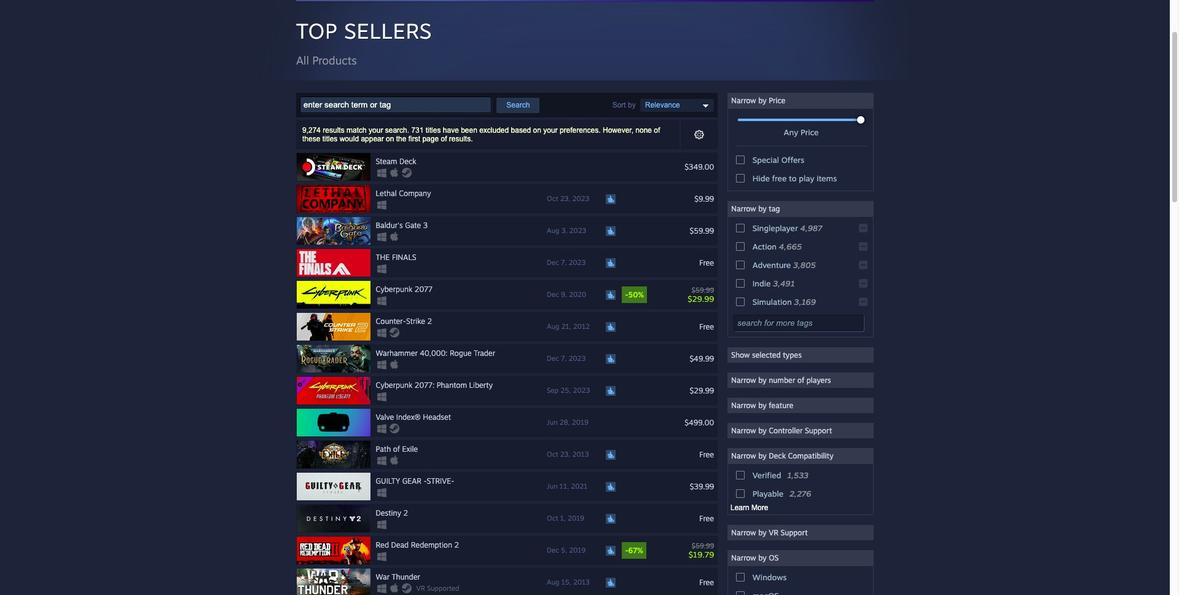 Task type: describe. For each thing, give the bounding box(es) containing it.
dec 9, 2020
[[547, 290, 586, 299]]

- for $19.79
[[625, 546, 629, 555]]

narrow by os
[[732, 553, 779, 562]]

windows
[[753, 572, 787, 582]]

verified
[[753, 470, 782, 480]]

dec for the finals
[[547, 258, 559, 267]]

index®
[[396, 412, 421, 422]]

1 vertical spatial deck
[[769, 451, 786, 460]]

3,491
[[773, 278, 795, 288]]

by for narrow by feature
[[759, 401, 767, 410]]

strike
[[406, 317, 425, 326]]

$59.99 for $29.99
[[692, 286, 714, 294]]

1 horizontal spatial 2
[[428, 317, 432, 326]]

red
[[376, 540, 389, 550]]

compatibility
[[788, 451, 834, 460]]

aug for 3
[[547, 226, 560, 235]]

by for narrow by vr support
[[759, 528, 767, 537]]

5,
[[561, 546, 567, 554]]

destiny
[[376, 508, 401, 518]]

narrow for narrow by vr support
[[732, 528, 757, 537]]

$39.99
[[690, 482, 714, 491]]

supported
[[427, 584, 460, 593]]

dec 5, 2019
[[547, 546, 586, 554]]

narrow for narrow by os
[[732, 553, 757, 562]]

action
[[753, 242, 777, 251]]

have
[[443, 126, 459, 135]]

dead
[[391, 540, 409, 550]]

baldur's
[[376, 221, 403, 230]]

by for narrow by os
[[759, 553, 767, 562]]

0 vertical spatial $59.99
[[690, 226, 714, 235]]

verified 1,533
[[753, 470, 809, 480]]

oct for lethal company
[[547, 194, 558, 203]]

7, for warhammer 40,000: rogue trader
[[561, 354, 567, 363]]

dec for red dead redemption 2
[[547, 546, 559, 554]]

of right path
[[393, 444, 400, 454]]

selected
[[752, 350, 781, 360]]

0 horizontal spatial deck
[[400, 157, 417, 166]]

2021
[[571, 482, 588, 491]]

simulation
[[753, 297, 792, 307]]

aug 15, 2013
[[547, 578, 590, 586]]

company
[[399, 189, 431, 198]]

war thunder
[[376, 572, 420, 582]]

narrow by price
[[732, 96, 786, 105]]

narrow for narrow by feature
[[732, 401, 757, 410]]

dec for warhammer 40,000: rogue trader
[[547, 354, 559, 363]]

narrow by vr support
[[732, 528, 808, 537]]

$19.79
[[689, 549, 714, 559]]

strive-
[[427, 476, 455, 486]]

players
[[807, 376, 831, 385]]

28,
[[560, 418, 570, 427]]

dec 7, 2023 for warhammer 40,000: rogue trader
[[547, 354, 586, 363]]

21,
[[562, 322, 571, 331]]

0 horizontal spatial titles
[[323, 135, 338, 143]]

page
[[423, 135, 439, 143]]

25,
[[561, 386, 571, 395]]

$59.99 $19.79
[[689, 541, 714, 559]]

narrow by controller support
[[732, 426, 832, 435]]

$9.99
[[695, 194, 714, 203]]

search
[[507, 101, 530, 109]]

special offers
[[753, 155, 805, 165]]

1 vertical spatial $29.99
[[690, 386, 714, 395]]

hide
[[753, 173, 770, 183]]

$59.99 for $19.79
[[692, 541, 714, 550]]

counter-strike 2
[[376, 317, 432, 326]]

os
[[769, 553, 779, 562]]

23, for $9.99
[[560, 194, 571, 203]]

singleplayer 4,987
[[753, 223, 823, 233]]

of right page
[[441, 135, 447, 143]]

1,
[[560, 514, 566, 523]]

23, for free
[[560, 450, 571, 459]]

gear
[[403, 476, 422, 486]]

action 4,665
[[753, 242, 802, 251]]

red dead redemption 2
[[376, 540, 459, 550]]

finals
[[392, 253, 417, 262]]

jun 28, 2019
[[547, 418, 589, 427]]

7, for the finals
[[561, 258, 567, 267]]

products
[[312, 53, 357, 67]]

jun for guilty gear -strive-
[[547, 482, 558, 491]]

search.
[[385, 126, 409, 135]]

by for sort by
[[628, 101, 636, 109]]

simulation 3,169
[[753, 297, 816, 307]]

playable 2,276
[[753, 489, 812, 499]]

0 vertical spatial $29.99
[[688, 294, 714, 303]]

1 vertical spatial vr
[[416, 584, 425, 593]]

by for narrow by controller support
[[759, 426, 767, 435]]

731
[[411, 126, 424, 135]]

2019 for free
[[568, 514, 584, 523]]

lethal company
[[376, 189, 431, 198]]

warhammer
[[376, 349, 418, 358]]

path
[[376, 444, 391, 454]]

gate
[[405, 221, 421, 230]]

hide free to play items
[[753, 173, 837, 183]]

guilty gear -strive-
[[376, 476, 455, 486]]

free for the finals
[[700, 258, 714, 267]]

2023 for $29.99
[[573, 386, 590, 395]]

results.
[[449, 135, 473, 143]]

cyberpunk for cyberpunk 2077: phantom liberty
[[376, 381, 413, 390]]

the finals
[[376, 253, 417, 262]]

support for narrow by controller support
[[805, 426, 832, 435]]

any price
[[784, 127, 819, 137]]

show selected types
[[732, 350, 802, 360]]

preferences.
[[560, 126, 601, 135]]

free for path of exile
[[700, 450, 714, 459]]

2 vertical spatial 2019
[[569, 546, 586, 554]]

2013 for path of exile
[[573, 450, 589, 459]]

3 aug from the top
[[547, 578, 560, 586]]

trader
[[474, 349, 495, 358]]

$59.99 $29.99
[[688, 286, 714, 303]]

redemption
[[411, 540, 452, 550]]

aug for 2
[[547, 322, 560, 331]]

none
[[636, 126, 652, 135]]

$349.00
[[685, 162, 714, 171]]

offers
[[782, 155, 805, 165]]

first
[[409, 135, 421, 143]]

play
[[799, 173, 815, 183]]

1 horizontal spatial vr
[[769, 528, 779, 537]]



Task type: locate. For each thing, give the bounding box(es) containing it.
narrow for narrow by tag
[[732, 204, 757, 213]]

$29.99
[[688, 294, 714, 303], [690, 386, 714, 395]]

2023 up 2020
[[569, 258, 586, 267]]

0 vertical spatial jun
[[547, 418, 558, 427]]

$59.99 down $9.99 at the top right of page
[[690, 226, 714, 235]]

50%
[[629, 290, 644, 299]]

more
[[752, 503, 769, 512]]

7, up 25,
[[561, 354, 567, 363]]

1 7, from the top
[[561, 258, 567, 267]]

sort
[[613, 101, 626, 109]]

0 vertical spatial vr
[[769, 528, 779, 537]]

by left feature
[[759, 401, 767, 410]]

5 narrow from the top
[[732, 426, 757, 435]]

by left "tag"
[[759, 204, 767, 213]]

$29.99 down $49.99
[[690, 386, 714, 395]]

1 narrow from the top
[[732, 96, 757, 105]]

- for $29.99
[[625, 290, 629, 299]]

1 horizontal spatial on
[[533, 126, 542, 135]]

oct up jun 11, 2021
[[547, 450, 558, 459]]

cyberpunk left 2077
[[376, 285, 413, 294]]

free for destiny 2
[[700, 514, 714, 523]]

2023 down 2012
[[569, 354, 586, 363]]

1 vertical spatial dec 7, 2023
[[547, 354, 586, 363]]

steam deck
[[376, 157, 417, 166]]

0 vertical spatial aug
[[547, 226, 560, 235]]

appear
[[361, 135, 384, 143]]

support for narrow by vr support
[[781, 528, 808, 537]]

7, up '9,'
[[561, 258, 567, 267]]

dec 7, 2023 for the finals
[[547, 258, 586, 267]]

free down $39.99 at right bottom
[[700, 514, 714, 523]]

8 narrow from the top
[[732, 553, 757, 562]]

of left players
[[798, 376, 805, 385]]

2012
[[573, 322, 590, 331]]

jun left "11," on the left bottom
[[547, 482, 558, 491]]

4,665
[[779, 242, 802, 251]]

of right none
[[654, 126, 660, 135]]

2 dec from the top
[[547, 290, 559, 299]]

dec up the sep at bottom
[[547, 354, 559, 363]]

4,987
[[801, 223, 823, 233]]

1 vertical spatial 2
[[404, 508, 408, 518]]

by right sort
[[628, 101, 636, 109]]

1 vertical spatial cyberpunk
[[376, 381, 413, 390]]

learn more
[[731, 503, 769, 512]]

support down 2,276
[[781, 528, 808, 537]]

2 vertical spatial -
[[625, 546, 629, 555]]

cyberpunk for cyberpunk 2077
[[376, 285, 413, 294]]

- right 2020
[[625, 290, 629, 299]]

2 narrow from the top
[[732, 204, 757, 213]]

1 vertical spatial jun
[[547, 482, 558, 491]]

1 free from the top
[[700, 258, 714, 267]]

2 right strike
[[428, 317, 432, 326]]

titles
[[426, 126, 441, 135], [323, 135, 338, 143]]

23,
[[560, 194, 571, 203], [560, 450, 571, 459]]

2019 right 5,
[[569, 546, 586, 554]]

0 vertical spatial -
[[625, 290, 629, 299]]

free for counter-strike 2
[[700, 322, 714, 331]]

vr supported
[[416, 584, 460, 593]]

all
[[296, 53, 309, 67]]

would
[[340, 135, 359, 143]]

2013 for war thunder
[[573, 578, 590, 586]]

1 cyberpunk from the top
[[376, 285, 413, 294]]

warhammer 40,000: rogue trader
[[376, 349, 495, 358]]

oct for path of exile
[[547, 450, 558, 459]]

oct up "aug 3, 2023"
[[547, 194, 558, 203]]

2023 for $59.99
[[570, 226, 587, 235]]

2 7, from the top
[[561, 354, 567, 363]]

0 vertical spatial 2019
[[572, 418, 589, 427]]

thunder
[[392, 572, 420, 582]]

price right any
[[801, 127, 819, 137]]

1 horizontal spatial your
[[544, 126, 558, 135]]

aug left the 3,
[[547, 226, 560, 235]]

1 dec from the top
[[547, 258, 559, 267]]

2019 for $499.00
[[572, 418, 589, 427]]

by down more at the bottom right
[[759, 528, 767, 537]]

0 vertical spatial 7,
[[561, 258, 567, 267]]

3 oct from the top
[[547, 514, 558, 523]]

40,000:
[[420, 349, 448, 358]]

free up $49.99
[[700, 322, 714, 331]]

dec for cyberpunk 2077
[[547, 290, 559, 299]]

2 vertical spatial $59.99
[[692, 541, 714, 550]]

1 vertical spatial price
[[801, 127, 819, 137]]

dec left '9,'
[[547, 290, 559, 299]]

free down the $19.79
[[700, 578, 714, 587]]

2 oct from the top
[[547, 450, 558, 459]]

1 vertical spatial 2013
[[573, 578, 590, 586]]

2023 up "aug 3, 2023"
[[573, 194, 590, 203]]

1 vertical spatial 23,
[[560, 450, 571, 459]]

0 vertical spatial oct
[[547, 194, 558, 203]]

search button
[[497, 97, 540, 113]]

support up compatibility
[[805, 426, 832, 435]]

been
[[461, 126, 478, 135]]

0 vertical spatial deck
[[400, 157, 417, 166]]

3,169
[[795, 297, 816, 307]]

baldur's gate 3
[[376, 221, 428, 230]]

support
[[805, 426, 832, 435], [781, 528, 808, 537]]

steam
[[376, 157, 397, 166]]

1 vertical spatial -
[[424, 476, 427, 486]]

23, up the 3,
[[560, 194, 571, 203]]

sep
[[547, 386, 559, 395]]

5 free from the top
[[700, 578, 714, 587]]

by up verified at bottom
[[759, 451, 767, 460]]

types
[[783, 350, 802, 360]]

3 dec from the top
[[547, 354, 559, 363]]

1 vertical spatial 7,
[[561, 354, 567, 363]]

2 your from the left
[[544, 126, 558, 135]]

2 free from the top
[[700, 322, 714, 331]]

narrow for narrow by deck compatibility
[[732, 451, 757, 460]]

vr down thunder
[[416, 584, 425, 593]]

your right "match"
[[369, 126, 383, 135]]

oct 1, 2019
[[547, 514, 584, 523]]

4 narrow from the top
[[732, 401, 757, 410]]

4 dec from the top
[[547, 546, 559, 554]]

2023 for $9.99
[[573, 194, 590, 203]]

the
[[376, 253, 390, 262]]

2019 right 1,
[[568, 514, 584, 523]]

by left controller
[[759, 426, 767, 435]]

11,
[[560, 482, 569, 491]]

1 23, from the top
[[560, 194, 571, 203]]

sellers
[[344, 18, 432, 44]]

dec 7, 2023 down 21,
[[547, 354, 586, 363]]

by for narrow by number of players
[[759, 376, 767, 385]]

2019 right 28,
[[572, 418, 589, 427]]

0 horizontal spatial on
[[386, 135, 394, 143]]

3
[[423, 221, 428, 230]]

narrow for narrow by controller support
[[732, 426, 757, 435]]

1 horizontal spatial deck
[[769, 451, 786, 460]]

by for narrow by price
[[759, 96, 767, 105]]

2 right redemption
[[455, 540, 459, 550]]

1 jun from the top
[[547, 418, 558, 427]]

by for narrow by deck compatibility
[[759, 451, 767, 460]]

2077:
[[415, 381, 435, 390]]

2
[[428, 317, 432, 326], [404, 508, 408, 518], [455, 540, 459, 550]]

dec up dec 9, 2020
[[547, 258, 559, 267]]

by for narrow by tag
[[759, 204, 767, 213]]

free for war thunder
[[700, 578, 714, 587]]

tag
[[769, 204, 780, 213]]

counter-
[[376, 317, 406, 326]]

free up $39.99 at right bottom
[[700, 450, 714, 459]]

1 horizontal spatial titles
[[426, 126, 441, 135]]

titles right 731
[[426, 126, 441, 135]]

3,805
[[794, 260, 816, 270]]

valve index® headset
[[376, 412, 451, 422]]

None text field
[[300, 97, 492, 113], [734, 315, 864, 331], [300, 97, 492, 113], [734, 315, 864, 331]]

aug left 21,
[[547, 322, 560, 331]]

1 vertical spatial oct
[[547, 450, 558, 459]]

2023 right the 3,
[[570, 226, 587, 235]]

your
[[369, 126, 383, 135], [544, 126, 558, 135]]

your right based
[[544, 126, 558, 135]]

0 horizontal spatial vr
[[416, 584, 425, 593]]

2 vertical spatial aug
[[547, 578, 560, 586]]

1 horizontal spatial price
[[801, 127, 819, 137]]

any
[[784, 127, 799, 137]]

oct
[[547, 194, 558, 203], [547, 450, 558, 459], [547, 514, 558, 523]]

-50%
[[625, 290, 644, 299]]

2023 for $49.99
[[569, 354, 586, 363]]

2 dec 7, 2023 from the top
[[547, 354, 586, 363]]

3 free from the top
[[700, 450, 714, 459]]

cyberpunk left 2077:
[[376, 381, 413, 390]]

playable
[[753, 489, 784, 499]]

- right the gear
[[424, 476, 427, 486]]

cyberpunk 2077
[[376, 285, 433, 294]]

titles right "these"
[[323, 135, 338, 143]]

deck up verified 1,533
[[769, 451, 786, 460]]

1 oct from the top
[[547, 194, 558, 203]]

2,276
[[790, 489, 812, 499]]

0 vertical spatial support
[[805, 426, 832, 435]]

jun left 28,
[[547, 418, 558, 427]]

$499.00
[[685, 418, 714, 427]]

0 vertical spatial dec 7, 2023
[[547, 258, 586, 267]]

deck right steam
[[400, 157, 417, 166]]

4 free from the top
[[700, 514, 714, 523]]

dec left 5,
[[547, 546, 559, 554]]

0 horizontal spatial price
[[769, 96, 786, 105]]

0 vertical spatial cyberpunk
[[376, 285, 413, 294]]

2023 right 25,
[[573, 386, 590, 395]]

0 horizontal spatial 2
[[404, 508, 408, 518]]

0 vertical spatial price
[[769, 96, 786, 105]]

by up special
[[759, 96, 767, 105]]

sort by
[[613, 101, 636, 109]]

narrow by feature
[[732, 401, 794, 410]]

aug 21, 2012
[[547, 322, 590, 331]]

free
[[772, 173, 787, 183]]

rogue
[[450, 349, 472, 358]]

jun for valve index® headset
[[547, 418, 558, 427]]

dec 7, 2023 up dec 9, 2020
[[547, 258, 586, 267]]

2013 right the 15,
[[573, 578, 590, 586]]

2020
[[569, 290, 586, 299]]

- right dec 5, 2019
[[625, 546, 629, 555]]

1 vertical spatial aug
[[547, 322, 560, 331]]

2 vertical spatial oct
[[547, 514, 558, 523]]

6 narrow from the top
[[732, 451, 757, 460]]

$29.99 up $49.99
[[688, 294, 714, 303]]

oct left 1,
[[547, 514, 558, 523]]

2 23, from the top
[[560, 450, 571, 459]]

0 vertical spatial 2013
[[573, 450, 589, 459]]

narrow for narrow by number of players
[[732, 376, 757, 385]]

of
[[654, 126, 660, 135], [441, 135, 447, 143], [798, 376, 805, 385], [393, 444, 400, 454]]

lethal
[[376, 189, 397, 198]]

0 vertical spatial 2
[[428, 317, 432, 326]]

show
[[732, 350, 750, 360]]

based
[[511, 126, 531, 135]]

1 vertical spatial support
[[781, 528, 808, 537]]

special
[[753, 155, 779, 165]]

$59.99 inside $59.99 $19.79
[[692, 541, 714, 550]]

2013 up 2021
[[573, 450, 589, 459]]

$59.99 down $39.99 at right bottom
[[692, 541, 714, 550]]

0 vertical spatial 23,
[[560, 194, 571, 203]]

1 vertical spatial $59.99
[[692, 286, 714, 294]]

3,
[[562, 226, 568, 235]]

path of exile
[[376, 444, 418, 454]]

1 your from the left
[[369, 126, 383, 135]]

2023 for free
[[569, 258, 586, 267]]

1 aug from the top
[[547, 226, 560, 235]]

price up any
[[769, 96, 786, 105]]

1 dec 7, 2023 from the top
[[547, 258, 586, 267]]

7 narrow from the top
[[732, 528, 757, 537]]

oct for destiny 2
[[547, 514, 558, 523]]

adventure 3,805
[[753, 260, 816, 270]]

top
[[296, 18, 338, 44]]

2 horizontal spatial 2
[[455, 540, 459, 550]]

0 horizontal spatial your
[[369, 126, 383, 135]]

3 narrow from the top
[[732, 376, 757, 385]]

oct 23, 2013
[[547, 450, 589, 459]]

exile
[[402, 444, 418, 454]]

adventure
[[753, 260, 791, 270]]

2 aug from the top
[[547, 322, 560, 331]]

15,
[[562, 578, 571, 586]]

$59.99 left indie
[[692, 286, 714, 294]]

2 jun from the top
[[547, 482, 558, 491]]

number
[[769, 376, 796, 385]]

aug left the 15,
[[547, 578, 560, 586]]

these
[[302, 135, 320, 143]]

$59.99 inside $59.99 $29.99
[[692, 286, 714, 294]]

$49.99
[[690, 354, 714, 363]]

2 cyberpunk from the top
[[376, 381, 413, 390]]

1 vertical spatial 2019
[[568, 514, 584, 523]]

2 vertical spatial 2
[[455, 540, 459, 550]]

free up $59.99 $29.99
[[700, 258, 714, 267]]

singleplayer
[[753, 223, 798, 233]]

by left number at the bottom right
[[759, 376, 767, 385]]

vr up os
[[769, 528, 779, 537]]

2 right destiny
[[404, 508, 408, 518]]

2023
[[573, 194, 590, 203], [570, 226, 587, 235], [569, 258, 586, 267], [569, 354, 586, 363], [573, 386, 590, 395]]

on right based
[[533, 126, 542, 135]]

23, down 28,
[[560, 450, 571, 459]]

narrow by tag
[[732, 204, 780, 213]]

learn more link
[[731, 503, 769, 512]]

on left the
[[386, 135, 394, 143]]

narrow for narrow by price
[[732, 96, 757, 105]]

all products
[[296, 53, 357, 67]]

by left os
[[759, 553, 767, 562]]



Task type: vqa. For each thing, say whether or not it's contained in the screenshot.


